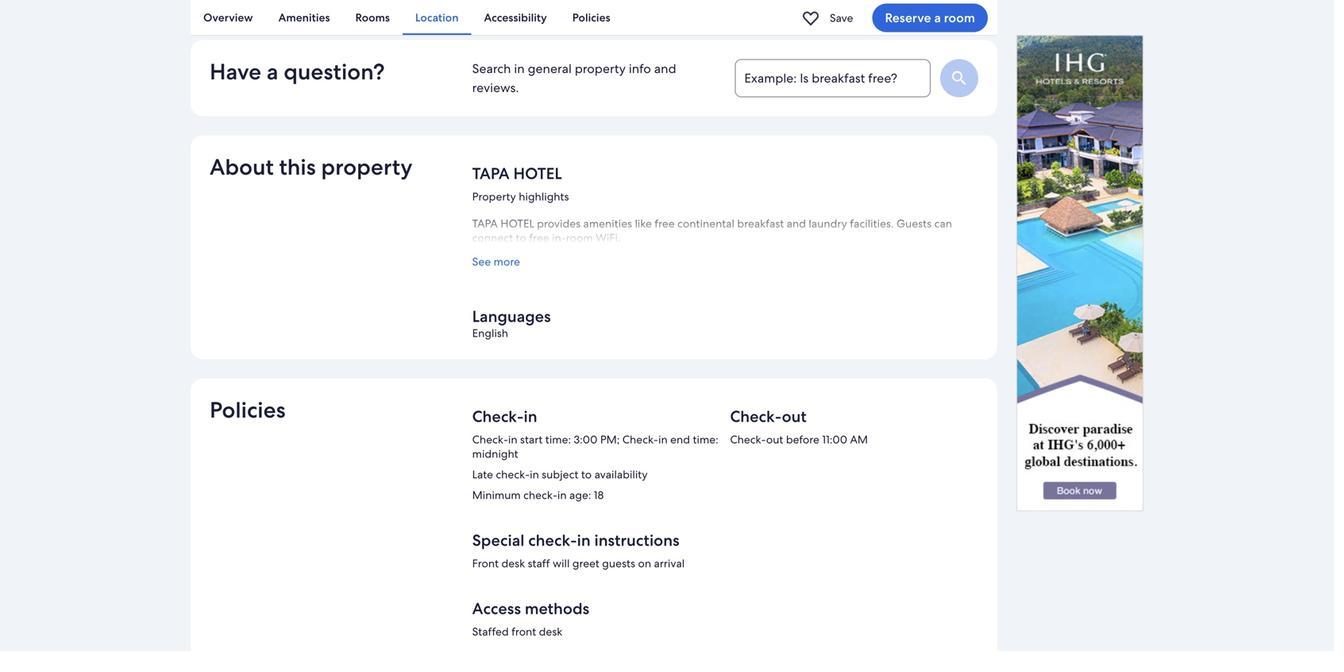 Task type: describe. For each thing, give the bounding box(es) containing it.
special
[[472, 530, 525, 551]]

wifi.
[[596, 231, 621, 245]]

amenities
[[278, 10, 330, 25]]

front
[[472, 556, 499, 571]]

highlights
[[519, 189, 569, 204]]

laundry
[[809, 216, 847, 231]]

minimum
[[472, 488, 521, 502]]

in inside search in general property info and reviews.
[[514, 60, 525, 77]]

question?
[[284, 57, 385, 86]]

2 time: from the left
[[693, 432, 718, 447]]

check-in check-in start time: 3:00 pm; check-in end time: midnight late check-in subject to availability minimum check-in age: 18
[[472, 406, 718, 502]]

11:00
[[822, 432, 847, 447]]

property
[[472, 189, 516, 204]]

tapa hotel  provides amenities like free continental breakfast and laundry facilities. guests can connect to free in-room wifi.
[[472, 216, 952, 245]]

subject
[[542, 467, 579, 482]]

and inside search in general property info and reviews.
[[654, 60, 676, 77]]

general
[[528, 60, 572, 77]]

in left start
[[508, 432, 518, 447]]

amenities link
[[266, 0, 343, 35]]

facilities.
[[850, 216, 894, 231]]

can
[[934, 216, 952, 231]]

methods
[[525, 598, 589, 619]]

in left subject
[[530, 467, 539, 482]]

3:00
[[574, 432, 598, 447]]

about this property
[[210, 153, 413, 182]]

0 horizontal spatial free
[[529, 231, 549, 245]]

hotel for tapa hotel
[[513, 163, 562, 184]]

breakfast
[[737, 216, 784, 231]]

in left end
[[658, 432, 668, 447]]

guests
[[602, 556, 635, 571]]

Save property to a trip checkbox
[[798, 5, 824, 31]]

access methods staffed front desk
[[472, 598, 589, 639]]

1 horizontal spatial free
[[655, 216, 675, 231]]

search in general property info and reviews.
[[472, 60, 676, 96]]

english
[[472, 326, 508, 340]]

amenities
[[583, 216, 632, 231]]

and inside tapa hotel  provides amenities like free continental breakfast and laundry facilities. guests can connect to free in-room wifi.
[[787, 216, 806, 231]]

reserve a room
[[885, 10, 975, 26]]

rooms
[[355, 10, 390, 25]]

in-
[[552, 231, 566, 245]]

in left age:
[[557, 488, 567, 502]]

1 time: from the left
[[545, 432, 571, 447]]

special check-in instructions front desk staff will greet guests on arrival
[[472, 530, 685, 571]]

am
[[850, 432, 868, 447]]

access
[[472, 598, 521, 619]]

policies link
[[560, 0, 623, 35]]

info
[[629, 60, 651, 77]]

reserve
[[885, 10, 931, 26]]

search
[[472, 60, 511, 77]]

save
[[830, 11, 853, 25]]

1 vertical spatial policies
[[210, 396, 286, 425]]

property inside search in general property info and reviews.
[[575, 60, 626, 77]]

0 vertical spatial check-
[[496, 467, 530, 482]]

overview link
[[191, 0, 266, 35]]

0 vertical spatial out
[[782, 406, 807, 427]]

tapa hotel
[[472, 163, 562, 184]]

languages
[[472, 306, 551, 327]]

availability
[[595, 467, 648, 482]]

hotel for tapa hotel  provides amenities like free continental breakfast and laundry facilities. guests can connect to free in-room wifi.
[[501, 216, 534, 231]]

reviews.
[[472, 79, 519, 96]]

1 vertical spatial out
[[766, 432, 783, 447]]

property highlights
[[472, 189, 569, 204]]



Task type: locate. For each thing, give the bounding box(es) containing it.
in up greet
[[577, 530, 591, 551]]

out up before
[[782, 406, 807, 427]]

time:
[[545, 432, 571, 447], [693, 432, 718, 447]]

check-
[[496, 467, 530, 482], [523, 488, 557, 502], [528, 530, 577, 551]]

overview
[[203, 10, 253, 25]]

free
[[655, 216, 675, 231], [529, 231, 549, 245]]

check-
[[472, 406, 524, 427], [730, 406, 782, 427], [472, 432, 508, 447], [622, 432, 658, 447], [730, 432, 766, 447]]

out left before
[[766, 432, 783, 447]]

have a question?
[[210, 57, 385, 86]]

list
[[191, 0, 998, 35]]

see more
[[472, 255, 520, 269]]

a inside button
[[934, 10, 941, 26]]

have
[[210, 57, 261, 86]]

reserve a room button
[[872, 4, 988, 32]]

greet
[[572, 556, 600, 571]]

will
[[553, 556, 570, 571]]

out
[[782, 406, 807, 427], [766, 432, 783, 447]]

0 horizontal spatial property
[[321, 153, 413, 182]]

guests
[[897, 216, 932, 231]]

check- inside the special check-in instructions front desk staff will greet guests on arrival
[[528, 530, 577, 551]]

in right search
[[514, 60, 525, 77]]

tapa down property
[[472, 216, 498, 231]]

property left info
[[575, 60, 626, 77]]

1 vertical spatial and
[[787, 216, 806, 231]]

to up age:
[[581, 467, 592, 482]]

search image
[[950, 69, 969, 88]]

tapa for tapa hotel  provides amenities like free continental breakfast and laundry facilities. guests can connect to free in-room wifi.
[[472, 216, 498, 231]]

a for reserve
[[934, 10, 941, 26]]

end
[[670, 432, 690, 447]]

check-out check-out before 11:00 am
[[730, 406, 868, 447]]

policies inside list
[[572, 10, 610, 25]]

None text field
[[735, 59, 931, 97]]

this
[[279, 153, 316, 182]]

accessibility link
[[471, 0, 560, 35]]

0 horizontal spatial time:
[[545, 432, 571, 447]]

0 horizontal spatial and
[[654, 60, 676, 77]]

1 vertical spatial room
[[566, 231, 593, 245]]

room inside button
[[944, 10, 975, 26]]

1 horizontal spatial property
[[575, 60, 626, 77]]

free left the in-
[[529, 231, 549, 245]]

property
[[575, 60, 626, 77], [321, 153, 413, 182]]

free right the like
[[655, 216, 675, 231]]

location link
[[403, 0, 471, 35]]

to inside tapa hotel  provides amenities like free continental breakfast and laundry facilities. guests can connect to free in-room wifi.
[[516, 231, 526, 245]]

0 horizontal spatial to
[[516, 231, 526, 245]]

1 vertical spatial check-
[[523, 488, 557, 502]]

and right info
[[654, 60, 676, 77]]

to inside check-in check-in start time: 3:00 pm; check-in end time: midnight late check-in subject to availability minimum check-in age: 18
[[581, 467, 592, 482]]

property right this
[[321, 153, 413, 182]]

1 vertical spatial property
[[321, 153, 413, 182]]

hotel inside tapa hotel  provides amenities like free continental breakfast and laundry facilities. guests can connect to free in-room wifi.
[[501, 216, 534, 231]]

policies
[[572, 10, 610, 25], [210, 396, 286, 425]]

1 tapa from the top
[[472, 163, 510, 184]]

a right reserve
[[934, 10, 941, 26]]

room left wifi.
[[566, 231, 593, 245]]

1 horizontal spatial room
[[944, 10, 975, 26]]

0 vertical spatial property
[[575, 60, 626, 77]]

2 tapa from the top
[[472, 216, 498, 231]]

1 horizontal spatial a
[[934, 10, 941, 26]]

1 vertical spatial to
[[581, 467, 592, 482]]

rooms link
[[343, 0, 403, 35]]

1 vertical spatial hotel
[[501, 216, 534, 231]]

see
[[472, 255, 491, 269]]

time: right end
[[693, 432, 718, 447]]

1 vertical spatial desk
[[539, 625, 563, 639]]

0 vertical spatial tapa
[[472, 163, 510, 184]]

about
[[210, 153, 274, 182]]

hotel
[[513, 163, 562, 184], [501, 216, 534, 231]]

0 horizontal spatial a
[[267, 57, 278, 86]]

tapa up property
[[472, 163, 510, 184]]

1 horizontal spatial desk
[[539, 625, 563, 639]]

0 vertical spatial desk
[[502, 556, 525, 571]]

age:
[[569, 488, 591, 502]]

a
[[934, 10, 941, 26], [267, 57, 278, 86]]

a for have
[[267, 57, 278, 86]]

tapa for tapa hotel
[[472, 163, 510, 184]]

accessibility
[[484, 10, 547, 25]]

instructions
[[594, 530, 680, 551]]

desk inside access methods staffed front desk
[[539, 625, 563, 639]]

on
[[638, 556, 651, 571]]

check- up will at the bottom left of the page
[[528, 530, 577, 551]]

room
[[944, 10, 975, 26], [566, 231, 593, 245]]

room inside tapa hotel  provides amenities like free continental breakfast and laundry facilities. guests can connect to free in-room wifi.
[[566, 231, 593, 245]]

pm;
[[600, 432, 620, 447]]

0 horizontal spatial room
[[566, 231, 593, 245]]

0 vertical spatial and
[[654, 60, 676, 77]]

before
[[786, 432, 820, 447]]

room right reserve
[[944, 10, 975, 26]]

hotel up highlights
[[513, 163, 562, 184]]

in inside the special check-in instructions front desk staff will greet guests on arrival
[[577, 530, 591, 551]]

check- up minimum
[[496, 467, 530, 482]]

arrival
[[654, 556, 685, 571]]

desk left staff
[[502, 556, 525, 571]]

and
[[654, 60, 676, 77], [787, 216, 806, 231]]

to
[[516, 231, 526, 245], [581, 467, 592, 482]]

connect
[[472, 231, 513, 245]]

front
[[512, 625, 536, 639]]

desk
[[502, 556, 525, 571], [539, 625, 563, 639]]

to up more
[[516, 231, 526, 245]]

in
[[514, 60, 525, 77], [524, 406, 537, 427], [508, 432, 518, 447], [658, 432, 668, 447], [530, 467, 539, 482], [557, 488, 567, 502], [577, 530, 591, 551]]

0 horizontal spatial desk
[[502, 556, 525, 571]]

2 vertical spatial check-
[[528, 530, 577, 551]]

tapa inside tapa hotel  provides amenities like free continental breakfast and laundry facilities. guests can connect to free in-room wifi.
[[472, 216, 498, 231]]

time: right start
[[545, 432, 571, 447]]

1 vertical spatial tapa
[[472, 216, 498, 231]]

staffed
[[472, 625, 509, 639]]

desk down methods
[[539, 625, 563, 639]]

see more button
[[472, 255, 978, 269]]

like
[[635, 216, 652, 231]]

0 vertical spatial to
[[516, 231, 526, 245]]

more
[[494, 255, 520, 269]]

1 horizontal spatial policies
[[572, 10, 610, 25]]

languages english
[[472, 306, 551, 340]]

0 vertical spatial a
[[934, 10, 941, 26]]

continental
[[678, 216, 735, 231]]

list containing overview
[[191, 0, 998, 35]]

0 horizontal spatial policies
[[210, 396, 286, 425]]

start
[[520, 432, 543, 447]]

1 vertical spatial a
[[267, 57, 278, 86]]

18
[[594, 488, 604, 502]]

late
[[472, 467, 493, 482]]

provides
[[537, 216, 581, 231]]

in up start
[[524, 406, 537, 427]]

tapa
[[472, 163, 510, 184], [472, 216, 498, 231]]

location
[[415, 10, 459, 25]]

1 horizontal spatial to
[[581, 467, 592, 482]]

1 horizontal spatial time:
[[693, 432, 718, 447]]

0 vertical spatial room
[[944, 10, 975, 26]]

check- down subject
[[523, 488, 557, 502]]

0 vertical spatial policies
[[572, 10, 610, 25]]

staff
[[528, 556, 550, 571]]

a right have
[[267, 57, 278, 86]]

and left laundry
[[787, 216, 806, 231]]

1 horizontal spatial and
[[787, 216, 806, 231]]

midnight
[[472, 447, 518, 461]]

desk inside the special check-in instructions front desk staff will greet guests on arrival
[[502, 556, 525, 571]]

0 vertical spatial hotel
[[513, 163, 562, 184]]

hotel down property highlights
[[501, 216, 534, 231]]



Task type: vqa. For each thing, say whether or not it's contained in the screenshot.
the top to
yes



